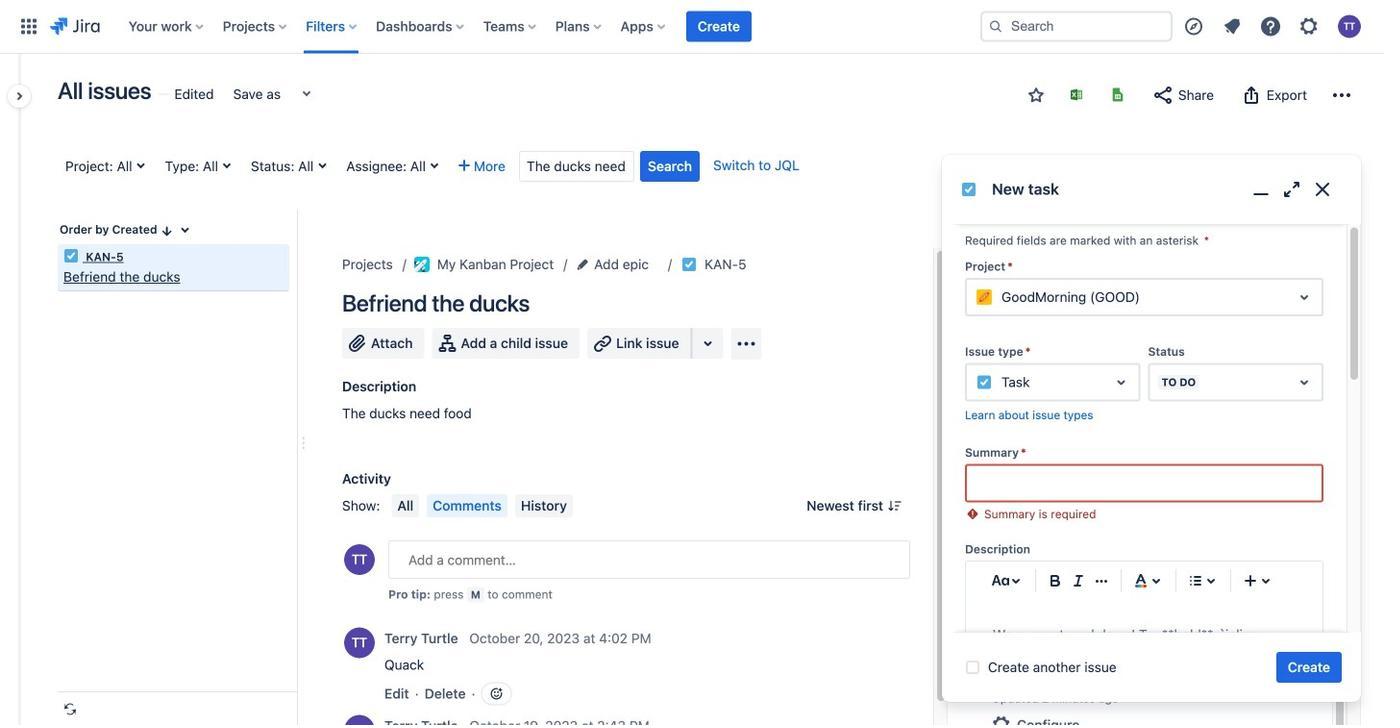 Task type: vqa. For each thing, say whether or not it's contained in the screenshot.
Add a comment… field
yes



Task type: locate. For each thing, give the bounding box(es) containing it.
menu bar
[[388, 494, 577, 517]]

0 horizontal spatial small image
[[159, 224, 175, 239]]

1 horizontal spatial small image
[[1029, 88, 1044, 103]]

help image
[[1260, 15, 1283, 38]]

0 vertical spatial small image
[[1029, 88, 1044, 103]]

your profile and settings image
[[1339, 15, 1362, 38]]

automation element
[[981, 606, 1314, 652]]

discard & close image
[[1312, 178, 1335, 201]]

copy link to issue image
[[743, 256, 758, 271]]

more actions image
[[1334, 84, 1351, 107]]

jira image
[[50, 15, 100, 38], [50, 15, 100, 38]]

banner
[[0, 0, 1385, 54]]

open in microsoft excel image
[[1069, 87, 1085, 102]]

None text field
[[967, 466, 1322, 501]]

copy link to comment image
[[656, 629, 671, 645]]

sidebar navigation image
[[0, 77, 42, 115]]

main content
[[19, 54, 1385, 725]]

task image
[[682, 257, 697, 272]]

profile image of terry turtle image
[[344, 544, 375, 575]]

open image
[[1294, 286, 1317, 309], [1110, 371, 1133, 394], [1294, 371, 1317, 394]]

1 vertical spatial small image
[[159, 224, 175, 239]]

Search field
[[981, 11, 1173, 42]]

discover atlassian products image
[[1183, 15, 1206, 38]]

notifications image
[[1221, 15, 1244, 38]]

newest first image
[[888, 498, 903, 514]]

new task image
[[962, 182, 977, 197]]

search image
[[989, 19, 1004, 34]]

primary element
[[12, 0, 966, 53]]

small image
[[1029, 88, 1044, 103], [159, 224, 175, 239]]

link web pages and more image
[[697, 332, 720, 355]]



Task type: describe. For each thing, give the bounding box(es) containing it.
go full screen image
[[1281, 178, 1304, 201]]

appswitcher icon image
[[17, 15, 40, 38]]

settings image
[[1298, 15, 1321, 38]]

task image
[[63, 248, 79, 264]]

bold ⌘b image
[[1044, 570, 1068, 593]]

my kanban project image
[[414, 257, 430, 272]]

details element
[[981, 332, 1314, 378]]

Description - Main content area, start typing to enter text. text field
[[993, 623, 1296, 670]]

add app image
[[735, 332, 758, 355]]

copy link to comment image
[[654, 717, 669, 725]]

open in google sheets image
[[1111, 87, 1126, 102]]

not available - this is the last issue image
[[1309, 219, 1324, 235]]

error image
[[966, 507, 981, 522]]

not available - this is the first issue image
[[1290, 220, 1305, 236]]

Search issues using keywords text field
[[519, 151, 635, 182]]

Add a comment… field
[[389, 540, 911, 579]]

minimize image
[[1250, 178, 1273, 201]]

add reaction image
[[489, 686, 504, 702]]

italic ⌘i image
[[1068, 570, 1091, 593]]



